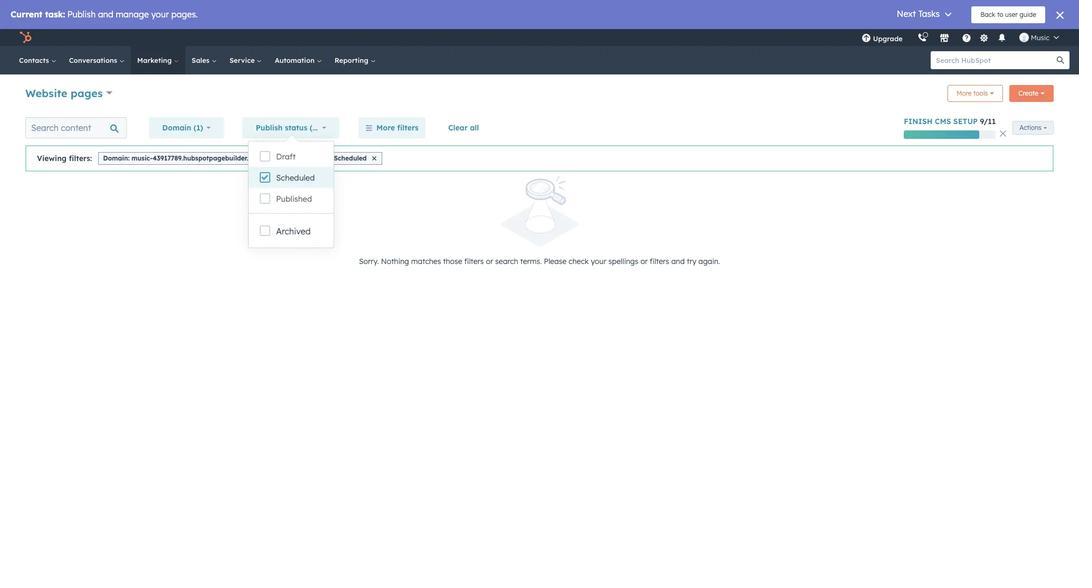 Task type: locate. For each thing, give the bounding box(es) containing it.
check
[[569, 257, 589, 266]]

actions button
[[1013, 121, 1054, 135]]

close image
[[1001, 130, 1007, 137], [372, 156, 376, 160]]

Search content search field
[[25, 117, 127, 138]]

finish cms setup progress bar
[[905, 130, 980, 139]]

contacts
[[19, 56, 51, 64]]

contacts link
[[13, 46, 63, 74]]

1 horizontal spatial publish
[[286, 154, 309, 162]]

scheduled
[[334, 154, 367, 162], [276, 173, 315, 183]]

0 horizontal spatial filters
[[398, 123, 419, 133]]

0 horizontal spatial (1)
[[194, 123, 203, 133]]

finish
[[905, 117, 933, 126]]

2 (1) from the left
[[310, 123, 320, 133]]

help image
[[962, 34, 972, 43]]

status:
[[311, 154, 332, 162]]

0 horizontal spatial more
[[377, 123, 395, 133]]

menu
[[855, 29, 1067, 46]]

filters left clear on the left of the page
[[398, 123, 419, 133]]

publish status (1) button
[[249, 117, 333, 138]]

setup
[[954, 117, 978, 126]]

1 vertical spatial more
[[377, 123, 395, 133]]

publish left status
[[256, 123, 283, 133]]

(1) right status
[[310, 123, 320, 133]]

publish inside popup button
[[256, 123, 283, 133]]

11
[[989, 117, 997, 126]]

try
[[687, 257, 697, 266]]

marketing link
[[131, 46, 185, 74]]

search button
[[1052, 51, 1070, 69]]

menu item
[[911, 29, 913, 46]]

publish for publish status: scheduled
[[286, 154, 309, 162]]

hubspot image
[[19, 31, 32, 44]]

(1) right the domain
[[194, 123, 203, 133]]

scheduled up published
[[276, 173, 315, 183]]

service link
[[223, 46, 269, 74]]

0 horizontal spatial close image
[[372, 156, 376, 160]]

status
[[285, 123, 308, 133]]

filters
[[398, 123, 419, 133], [465, 257, 484, 266], [650, 257, 670, 266]]

publish status (1)
[[256, 123, 320, 133]]

1 vertical spatial close image
[[372, 156, 376, 160]]

list box
[[249, 142, 334, 213]]

more inside button
[[377, 123, 395, 133]]

upgrade
[[874, 34, 903, 43]]

0 vertical spatial more
[[957, 89, 972, 97]]

more
[[957, 89, 972, 97], [377, 123, 395, 133]]

/
[[984, 117, 989, 126]]

1 (1) from the left
[[194, 123, 203, 133]]

1 horizontal spatial scheduled
[[334, 154, 367, 162]]

pages
[[71, 86, 103, 100]]

list box containing draft
[[249, 142, 334, 213]]

and
[[672, 257, 685, 266]]

nothing
[[381, 257, 409, 266]]

or right spellings
[[641, 257, 648, 266]]

music
[[1032, 33, 1050, 42]]

publish
[[256, 123, 283, 133], [286, 154, 309, 162]]

publish left status:
[[286, 154, 309, 162]]

filters right those
[[465, 257, 484, 266]]

close image down more filters button
[[372, 156, 376, 160]]

or left search
[[486, 257, 494, 266]]

automation
[[275, 56, 317, 64]]

close image left actions
[[1001, 130, 1007, 137]]

1 horizontal spatial more
[[957, 89, 972, 97]]

more for more tools
[[957, 89, 972, 97]]

all
[[470, 123, 479, 133]]

domain
[[162, 123, 191, 133]]

sorry.
[[359, 257, 379, 266]]

filters left and
[[650, 257, 670, 266]]

terms.
[[521, 257, 542, 266]]

0 horizontal spatial publish
[[256, 123, 283, 133]]

search image
[[1058, 57, 1065, 64]]

1 horizontal spatial (1)
[[310, 123, 320, 133]]

0 vertical spatial close image
[[1001, 130, 1007, 137]]

scheduled right status:
[[334, 154, 367, 162]]

more inside popup button
[[957, 89, 972, 97]]

search
[[496, 257, 519, 266]]

1 horizontal spatial or
[[641, 257, 648, 266]]

published
[[276, 194, 312, 204]]

0 horizontal spatial scheduled
[[276, 173, 315, 183]]

tools
[[974, 89, 989, 97]]

publish status filter: element
[[279, 151, 384, 165]]

spellings
[[609, 257, 639, 266]]

1 vertical spatial scheduled
[[276, 173, 315, 183]]

archived
[[276, 226, 311, 237]]

domain: music-43917789.hubspotpagebuilder.com
[[103, 154, 262, 162]]

1 vertical spatial publish
[[286, 154, 309, 162]]

or
[[486, 257, 494, 266], [641, 257, 648, 266]]

music-
[[132, 154, 153, 162]]

0 vertical spatial scheduled
[[334, 154, 367, 162]]

cms
[[936, 117, 952, 126]]

viewing
[[37, 154, 67, 163]]

(1)
[[194, 123, 203, 133], [310, 123, 320, 133]]

more tools
[[957, 89, 989, 97]]

calling icon button
[[914, 31, 932, 44]]

0 horizontal spatial or
[[486, 257, 494, 266]]

1 horizontal spatial close image
[[1001, 130, 1007, 137]]

0 vertical spatial publish
[[256, 123, 283, 133]]

create button
[[1010, 85, 1054, 102]]

scheduled inside the publish status filter: element
[[334, 154, 367, 162]]

2 horizontal spatial filters
[[650, 257, 670, 266]]

(1) inside "popup button"
[[194, 123, 203, 133]]



Task type: vqa. For each thing, say whether or not it's contained in the screenshot.
Cancel
no



Task type: describe. For each thing, give the bounding box(es) containing it.
actions
[[1020, 124, 1042, 132]]

filters:
[[69, 154, 92, 163]]

calling icon image
[[918, 33, 928, 43]]

service
[[230, 56, 257, 64]]

more tools button
[[948, 85, 1004, 102]]

clear
[[448, 123, 468, 133]]

settings image
[[980, 34, 990, 43]]

2 or from the left
[[641, 257, 648, 266]]

more filters
[[377, 123, 419, 133]]

(1) inside popup button
[[310, 123, 320, 133]]

marketplaces button
[[934, 29, 956, 46]]

publish status: scheduled
[[286, 154, 367, 162]]

website pages button
[[25, 85, 113, 101]]

those
[[443, 257, 463, 266]]

43917789.hubspotpagebuilder.com
[[153, 154, 262, 162]]

reporting link
[[328, 46, 382, 74]]

matches
[[411, 257, 441, 266]]

greg robinson image
[[1020, 33, 1030, 42]]

finish cms setup button
[[905, 117, 978, 126]]

close image
[[267, 156, 272, 160]]

sales
[[192, 56, 212, 64]]

sorry. nothing matches those filters or search terms. please check your spellings or filters and try again.
[[359, 257, 721, 266]]

upgrade image
[[862, 34, 872, 43]]

clear all
[[448, 123, 479, 133]]

notifications image
[[998, 34, 1007, 43]]

music button
[[1014, 29, 1066, 46]]

domain filter: element
[[96, 151, 279, 165]]

help button
[[958, 29, 976, 46]]

draft
[[276, 152, 296, 162]]

domain (1)
[[162, 123, 203, 133]]

marketing
[[137, 56, 174, 64]]

publish for publish status (1)
[[256, 123, 283, 133]]

settings link
[[978, 32, 992, 43]]

close image inside the publish status filter: element
[[372, 156, 376, 160]]

create
[[1019, 89, 1039, 97]]

website pages banner
[[25, 82, 1054, 106]]

sales link
[[185, 46, 223, 74]]

1 horizontal spatial filters
[[465, 257, 484, 266]]

domain:
[[103, 154, 130, 162]]

menu containing music
[[855, 29, 1067, 46]]

again.
[[699, 257, 721, 266]]

1 or from the left
[[486, 257, 494, 266]]

website pages
[[25, 86, 103, 100]]

please
[[544, 257, 567, 266]]

reporting
[[335, 56, 371, 64]]

your
[[591, 257, 607, 266]]

marketplaces image
[[940, 34, 950, 43]]

more for more filters
[[377, 123, 395, 133]]

domain (1) button
[[155, 117, 217, 138]]

automation link
[[269, 46, 328, 74]]

hubspot link
[[13, 31, 40, 44]]

9
[[981, 117, 984, 126]]

more filters button
[[359, 117, 426, 138]]

conversations link
[[63, 46, 131, 74]]

Search HubSpot search field
[[931, 51, 1061, 69]]

finish cms setup 9 / 11
[[905, 117, 997, 126]]

conversations
[[69, 56, 119, 64]]

website
[[25, 86, 67, 100]]

notifications button
[[994, 29, 1012, 46]]

viewing filters:
[[37, 154, 92, 163]]

filters inside button
[[398, 123, 419, 133]]

clear all button
[[442, 117, 486, 138]]



